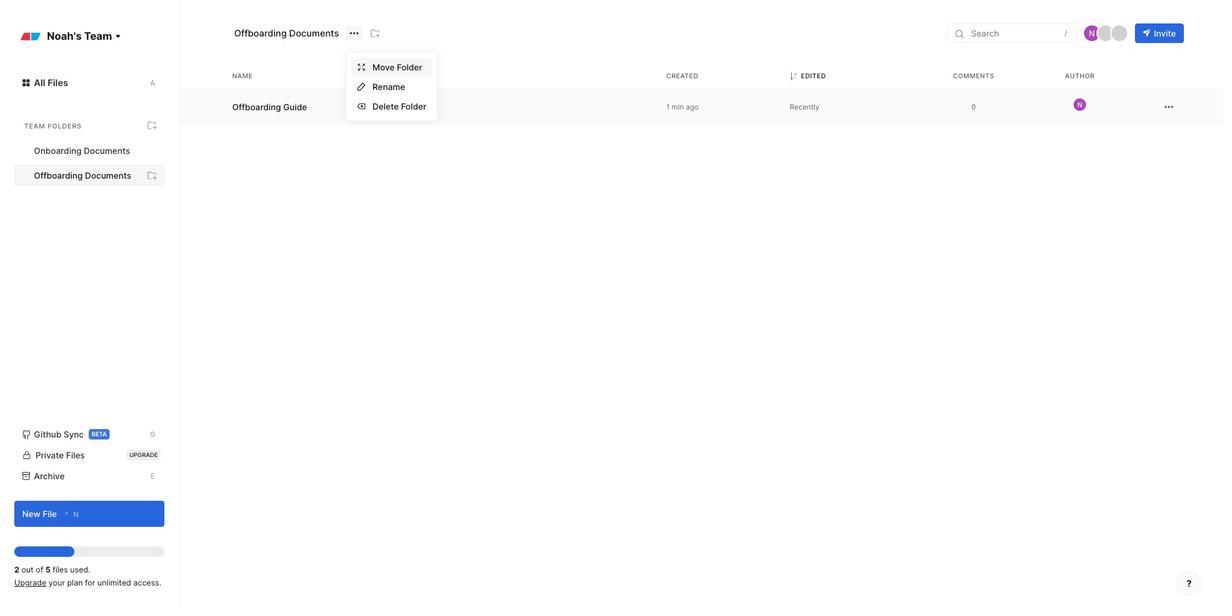 Task type: describe. For each thing, give the bounding box(es) containing it.
team folders
[[24, 122, 82, 130]]

private files
[[35, 450, 85, 461]]

new
[[22, 509, 40, 519]]

ago
[[686, 102, 699, 111]]

1
[[666, 102, 670, 111]]

documents for onboarding documents button
[[84, 145, 130, 156]]

onboarding documents
[[34, 145, 130, 156]]

for
[[85, 578, 95, 588]]

n
[[73, 510, 79, 519]]

offboarding documents button
[[14, 165, 164, 186]]

^ n
[[65, 510, 79, 519]]

upgrade
[[129, 451, 158, 459]]

a
[[150, 78, 155, 87]]

plan
[[67, 578, 83, 588]]

? button
[[1177, 571, 1202, 596]]

rename button
[[352, 78, 432, 96]]

e
[[150, 472, 155, 481]]

onboarding documents button
[[14, 140, 164, 161]]

name
[[232, 72, 253, 79]]

invite
[[1154, 28, 1176, 38]]

^
[[65, 510, 68, 519]]

your
[[49, 578, 65, 588]]

guide
[[283, 101, 307, 112]]

2 out of 5 files used. upgrade your plan for unlimited access.
[[14, 565, 161, 588]]

files for all files
[[48, 77, 68, 88]]

sync
[[64, 429, 84, 440]]

Search  text field
[[970, 27, 1069, 39]]

github
[[34, 429, 61, 440]]

delete
[[372, 101, 399, 112]]

folder for delete folder
[[401, 101, 426, 112]]

author
[[1065, 72, 1095, 79]]

folder for move folder
[[397, 62, 422, 72]]

1 vertical spatial team
[[24, 122, 45, 130]]

archive
[[34, 471, 65, 481]]

move folder
[[372, 62, 422, 72]]

used.
[[70, 565, 90, 575]]

all
[[34, 77, 45, 88]]

onboarding
[[34, 145, 82, 156]]

created
[[666, 72, 699, 79]]



Task type: locate. For each thing, give the bounding box(es) containing it.
offboarding documents inside button
[[34, 170, 131, 181]]

github sync
[[34, 429, 84, 440]]

all files
[[34, 77, 68, 88]]

2
[[14, 565, 19, 575]]

offboarding up name at the left of page
[[234, 27, 287, 38]]

out
[[21, 565, 34, 575]]

1 horizontal spatial team
[[84, 29, 112, 42]]

files for private files
[[66, 450, 85, 461]]

recently
[[790, 102, 819, 111]]

1 vertical spatial folder
[[401, 101, 426, 112]]

move folder button
[[352, 58, 432, 76]]

folder right delete
[[401, 101, 426, 112]]

offboarding guide
[[232, 101, 307, 112]]

5
[[45, 565, 51, 575]]

file
[[43, 509, 57, 519]]

private
[[35, 450, 64, 461]]

folder
[[397, 62, 422, 72], [401, 101, 426, 112]]

1 vertical spatial offboarding
[[232, 101, 281, 112]]

team
[[84, 29, 112, 42], [24, 122, 45, 130]]

beta
[[92, 431, 107, 438]]

offboarding
[[234, 27, 287, 38], [232, 101, 281, 112], [34, 170, 83, 181]]

offboarding documents
[[234, 27, 339, 38], [34, 170, 131, 181]]

team inside button
[[84, 29, 112, 42]]

rename
[[372, 82, 405, 92]]

folders
[[48, 122, 82, 130]]

offboarding inside button
[[34, 170, 83, 181]]

of
[[36, 565, 43, 575]]

0 vertical spatial offboarding
[[234, 27, 287, 38]]

noah's team
[[47, 29, 112, 42]]

0 horizontal spatial team
[[24, 122, 45, 130]]

0 vertical spatial documents
[[289, 27, 339, 38]]

offboarding documents down onboarding documents
[[34, 170, 131, 181]]

upgrade button
[[14, 578, 46, 588]]

0 vertical spatial folder
[[397, 62, 422, 72]]

move
[[372, 62, 395, 72]]

files
[[48, 77, 68, 88], [66, 450, 85, 461]]

0 vertical spatial files
[[48, 77, 68, 88]]

2 vertical spatial offboarding
[[34, 170, 83, 181]]

0
[[972, 102, 976, 111]]

files down sync
[[66, 450, 85, 461]]

new file
[[22, 509, 57, 519]]

0 vertical spatial offboarding documents
[[234, 27, 339, 38]]

unlimited
[[97, 578, 131, 588]]

documents
[[289, 27, 339, 38], [84, 145, 130, 156], [85, 170, 131, 181]]

delete folder
[[372, 101, 426, 112]]

upgrade
[[14, 578, 46, 588]]

min
[[672, 102, 684, 111]]

access.
[[133, 578, 161, 588]]

files
[[53, 565, 68, 575]]

1 horizontal spatial offboarding documents
[[234, 27, 339, 38]]

team right the noah's
[[84, 29, 112, 42]]

1 min ago
[[666, 102, 699, 111]]

edited
[[801, 72, 826, 79]]

noah's team button
[[14, 23, 132, 49]]

noah's
[[47, 29, 82, 42]]

1 vertical spatial offboarding documents
[[34, 170, 131, 181]]

1 vertical spatial files
[[66, 450, 85, 461]]

offboarding down name at the left of page
[[232, 101, 281, 112]]

documents for offboarding documents button
[[85, 170, 131, 181]]

invite button
[[1135, 23, 1184, 43]]

0 vertical spatial team
[[84, 29, 112, 42]]

offboarding documents up name at the left of page
[[234, 27, 339, 38]]

files right all
[[48, 77, 68, 88]]

folder right move
[[397, 62, 422, 72]]

team left "folders"
[[24, 122, 45, 130]]

g
[[150, 430, 155, 439]]

?
[[1187, 578, 1192, 589]]

0 horizontal spatial offboarding documents
[[34, 170, 131, 181]]

delete folder button
[[352, 97, 432, 115]]

1 vertical spatial documents
[[84, 145, 130, 156]]

comments
[[953, 72, 994, 79]]

2 vertical spatial documents
[[85, 170, 131, 181]]

offboarding down onboarding
[[34, 170, 83, 181]]



